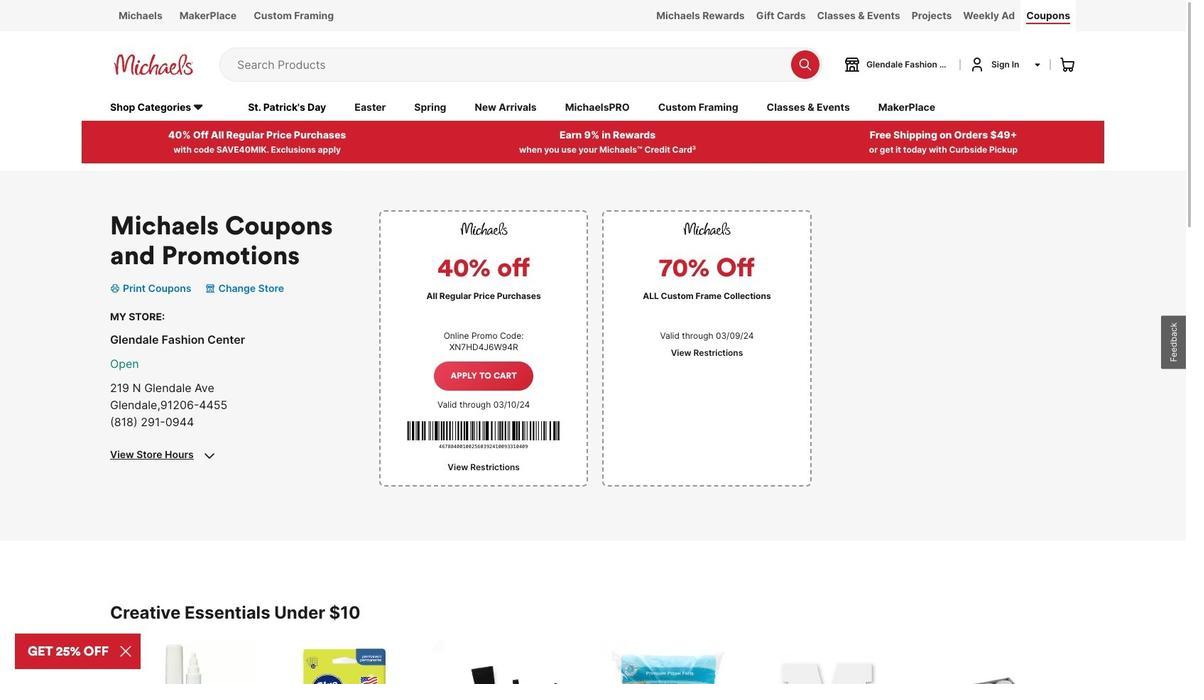 Task type: vqa. For each thing, say whether or not it's contained in the screenshot.
the Premium Pillow Form by Loops & Threads™ image
yes



Task type: locate. For each thing, give the bounding box(es) containing it.
search button image
[[799, 57, 813, 72]]

glue dots® mini dots™ image
[[271, 640, 419, 684]]

Search Input field
[[237, 48, 785, 81]]

tabler image
[[201, 447, 218, 465]]

foam brush variety 25 piece set by craft smart® image
[[433, 640, 580, 684]]



Task type: describe. For each thing, give the bounding box(es) containing it.
basic elements™ white 6-hour unscented tealights by ashland® image
[[917, 640, 1064, 684]]

marvy® uchida chisel tip bistro chalk marker image
[[110, 640, 257, 684]]

premium pillow form by loops & threads™ image
[[594, 640, 741, 684]]

13" white wood letter by make market® image
[[755, 640, 902, 684]]



